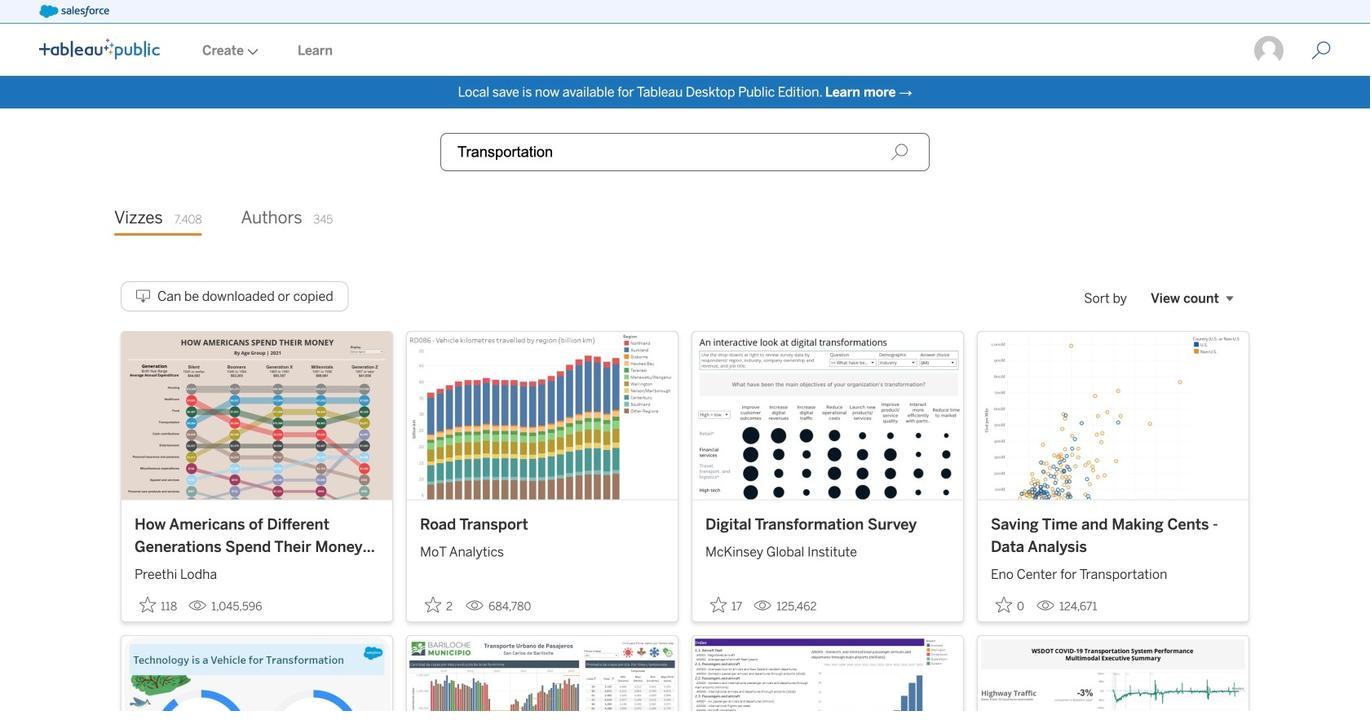 Task type: locate. For each thing, give the bounding box(es) containing it.
0 horizontal spatial add favorite image
[[139, 597, 156, 613]]

add favorite image
[[139, 597, 156, 613], [710, 597, 727, 613]]

4 workbook thumbnail image from the left
[[978, 332, 1249, 500]]

add favorite button for second workbook thumbnail from the right
[[706, 592, 747, 618]]

workbook thumbnail image
[[122, 332, 392, 500], [407, 332, 678, 500], [693, 332, 963, 500], [978, 332, 1249, 500]]

1 add favorite button from the left
[[135, 592, 182, 618]]

1 workbook thumbnail image from the left
[[122, 332, 392, 500]]

1 add favorite image from the left
[[425, 597, 441, 613]]

Add Favorite button
[[135, 592, 182, 618], [420, 592, 459, 618], [706, 592, 747, 618], [991, 592, 1030, 618]]

1 horizontal spatial add favorite image
[[996, 597, 1012, 613]]

4 add favorite button from the left
[[991, 592, 1030, 618]]

0 horizontal spatial add favorite image
[[425, 597, 441, 613]]

3 add favorite button from the left
[[706, 592, 747, 618]]

2 add favorite button from the left
[[420, 592, 459, 618]]

2 add favorite image from the left
[[996, 597, 1012, 613]]

Search input field
[[440, 133, 930, 171]]

logo image
[[39, 38, 160, 60]]

add favorite image
[[425, 597, 441, 613], [996, 597, 1012, 613]]

add favorite image for fourth workbook thumbnail from the left add favorite button
[[996, 597, 1012, 613]]

1 horizontal spatial add favorite image
[[710, 597, 727, 613]]



Task type: vqa. For each thing, say whether or not it's contained in the screenshot.
robin williams
no



Task type: describe. For each thing, give the bounding box(es) containing it.
add favorite button for fourth workbook thumbnail from right
[[135, 592, 182, 618]]

salesforce logo image
[[39, 5, 109, 18]]

add favorite button for fourth workbook thumbnail from the left
[[991, 592, 1030, 618]]

2 add favorite image from the left
[[710, 597, 727, 613]]

add favorite image for 2nd workbook thumbnail from left add favorite button
[[425, 597, 441, 613]]

add favorite button for 2nd workbook thumbnail from left
[[420, 592, 459, 618]]

2 workbook thumbnail image from the left
[[407, 332, 678, 500]]

3 workbook thumbnail image from the left
[[693, 332, 963, 500]]

search image
[[891, 143, 909, 161]]

1 add favorite image from the left
[[139, 597, 156, 613]]

gary.orlando image
[[1253, 34, 1286, 67]]

go to search image
[[1292, 41, 1351, 60]]

create image
[[244, 49, 259, 55]]



